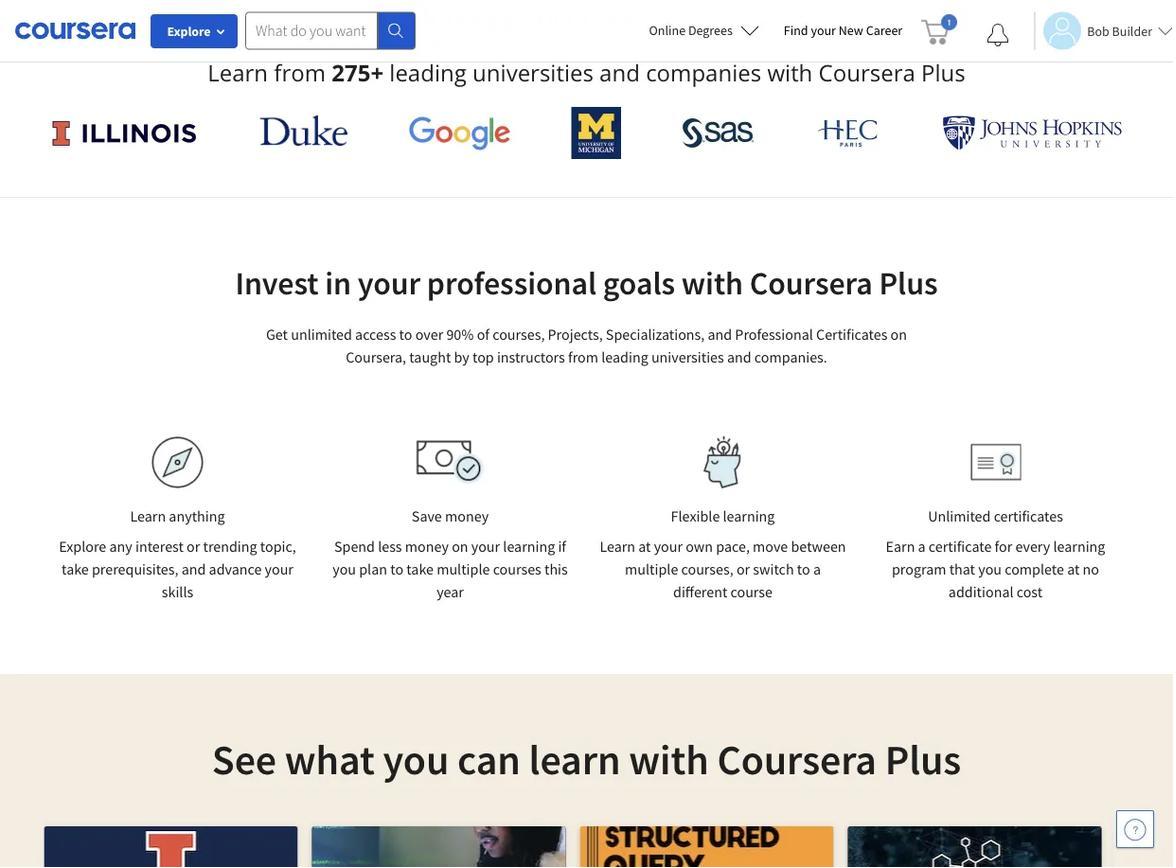 Task type: describe. For each thing, give the bounding box(es) containing it.
professional
[[427, 263, 597, 304]]

a inside the learn at your own pace, move between multiple courses, or switch to a different course
[[814, 560, 821, 579]]

course
[[731, 583, 773, 602]]

university of michigan image
[[572, 107, 622, 159]]

invest
[[235, 263, 319, 304]]

coursera for invest in your professional goals with coursera plus
[[750, 263, 873, 304]]

your inside "link"
[[811, 22, 837, 39]]

coursera image
[[15, 15, 135, 46]]

cost
[[1017, 583, 1043, 602]]

hec paris image
[[816, 114, 882, 153]]

interest
[[135, 537, 184, 556]]

your right in
[[358, 263, 421, 304]]

explore for explore
[[167, 23, 211, 40]]

explore for explore any interest or trending topic, take prerequisites, and advance your skills
[[59, 537, 106, 556]]

python for everybody. university of michigan. specialization (5 courses) element
[[312, 827, 566, 868]]

learn for learn anything
[[130, 507, 166, 526]]

move
[[753, 537, 789, 556]]

What do you want to learn? text field
[[245, 12, 378, 50]]

and down professional
[[728, 348, 752, 367]]

that
[[950, 560, 976, 579]]

if
[[558, 537, 567, 556]]

find your new career
[[784, 22, 903, 39]]

see what you can learn with coursera plus
[[212, 733, 962, 786]]

different
[[674, 583, 728, 602]]

courses, inside the get unlimited access to over 90% of courses, projects, specializations, and professional certificates on coursera, taught by top instructors from leading universities and companies.
[[493, 325, 545, 344]]

skills
[[162, 583, 193, 602]]

google image
[[409, 116, 511, 151]]

specializations,
[[606, 325, 705, 344]]

to inside spend less money on your learning if you plan to take multiple courses this year
[[391, 560, 404, 579]]

0 horizontal spatial universities
[[473, 57, 594, 88]]

between
[[792, 537, 847, 556]]

find
[[784, 22, 809, 39]]

you inside spend less money on your learning if you plan to take multiple courses this year
[[333, 560, 356, 579]]

275+
[[332, 57, 384, 88]]

online degrees button
[[634, 9, 775, 51]]

see
[[212, 733, 277, 786]]

degrees
[[689, 22, 733, 39]]

online degrees
[[649, 22, 733, 39]]

you inside earn a certificate for every learning program that you complete at no additional cost
[[979, 560, 1002, 579]]

learn at your own pace, move between multiple courses, or switch to a different course
[[600, 537, 847, 602]]

1 horizontal spatial you
[[383, 733, 449, 786]]

learn for learn at your own pace, move between multiple courses, or switch to a different course
[[600, 537, 636, 556]]

goals
[[603, 263, 676, 304]]

with for goals
[[682, 263, 744, 304]]

learn
[[529, 733, 621, 786]]

what
[[285, 733, 375, 786]]

leading inside the get unlimited access to over 90% of courses, projects, specializations, and professional certificates on coursera, taught by top instructors from leading universities and companies.
[[602, 348, 649, 367]]

the structured query language (sql). university of colorado boulder. course element
[[580, 827, 834, 868]]

university of illinois at urbana-champaign image
[[51, 118, 199, 148]]

less
[[378, 537, 402, 556]]

online
[[649, 22, 686, 39]]

for
[[995, 537, 1013, 556]]

90%
[[447, 325, 474, 344]]

take inside "explore any interest or trending topic, take prerequisites, and advance your skills"
[[62, 560, 89, 579]]

0 vertical spatial with
[[768, 57, 813, 88]]

invest in your professional goals with coursera plus
[[235, 263, 939, 304]]

pace,
[[717, 537, 750, 556]]

can
[[458, 733, 521, 786]]

universities inside the get unlimited access to over 90% of courses, projects, specializations, and professional certificates on coursera, taught by top instructors from leading universities and companies.
[[652, 348, 725, 367]]

by
[[454, 348, 470, 367]]

advance
[[209, 560, 262, 579]]

companies.
[[755, 348, 828, 367]]

additional
[[949, 583, 1014, 602]]

or inside "explore any interest or trending topic, take prerequisites, and advance your skills"
[[187, 537, 200, 556]]

shopping cart: 1 item image
[[922, 14, 958, 45]]

every
[[1016, 537, 1051, 556]]

learning for spend less money on your learning if you plan to take multiple courses this year
[[503, 537, 555, 556]]

prerequisites,
[[92, 560, 179, 579]]

explore any interest or trending topic, take prerequisites, and advance your skills
[[59, 537, 296, 602]]

flexible
[[671, 507, 720, 526]]

your inside the learn at your own pace, move between multiple courses, or switch to a different course
[[654, 537, 683, 556]]

taught
[[410, 348, 451, 367]]

over
[[416, 325, 444, 344]]



Task type: vqa. For each thing, say whether or not it's contained in the screenshot.
'plan' at the bottom left of the page
yes



Task type: locate. For each thing, give the bounding box(es) containing it.
1 take from the left
[[62, 560, 89, 579]]

1 vertical spatial on
[[452, 537, 469, 556]]

you left can at the bottom left of page
[[383, 733, 449, 786]]

save money
[[412, 507, 489, 526]]

flexible learning
[[671, 507, 775, 526]]

earn
[[886, 537, 916, 556]]

a right earn
[[919, 537, 926, 556]]

0 vertical spatial or
[[187, 537, 200, 556]]

unlimited
[[291, 325, 352, 344]]

with right goals
[[682, 263, 744, 304]]

on inside the get unlimited access to over 90% of courses, projects, specializations, and professional certificates on coursera, taught by top instructors from leading universities and companies.
[[891, 325, 908, 344]]

learn inside the learn at your own pace, move between multiple courses, or switch to a different course
[[600, 537, 636, 556]]

universities up university of michigan image
[[473, 57, 594, 88]]

multiple inside spend less money on your learning if you plan to take multiple courses this year
[[437, 560, 490, 579]]

learn down the explore popup button
[[208, 57, 268, 88]]

to
[[399, 325, 413, 344], [391, 560, 404, 579], [798, 560, 811, 579]]

courses,
[[493, 325, 545, 344], [682, 560, 734, 579]]

1 vertical spatial at
[[1068, 560, 1080, 579]]

courses, inside the learn at your own pace, move between multiple courses, or switch to a different course
[[682, 560, 734, 579]]

universities down specializations,
[[652, 348, 725, 367]]

2 take from the left
[[407, 560, 434, 579]]

save
[[412, 507, 442, 526]]

learn up interest
[[130, 507, 166, 526]]

on
[[891, 325, 908, 344], [452, 537, 469, 556]]

explore button
[[151, 14, 238, 48]]

1 vertical spatial money
[[405, 537, 449, 556]]

0 vertical spatial courses,
[[493, 325, 545, 344]]

2 horizontal spatial you
[[979, 560, 1002, 579]]

coursera for see what you can learn with coursera plus
[[718, 733, 877, 786]]

1 horizontal spatial courses,
[[682, 560, 734, 579]]

on inside spend less money on your learning if you plan to take multiple courses this year
[[452, 537, 469, 556]]

plus for see what you can learn with coursera plus
[[886, 733, 962, 786]]

to inside the learn at your own pace, move between multiple courses, or switch to a different course
[[798, 560, 811, 579]]

sas image
[[683, 118, 755, 148]]

2 horizontal spatial learn
[[600, 537, 636, 556]]

builder
[[1113, 22, 1153, 39]]

bob builder button
[[1035, 12, 1174, 50]]

1 horizontal spatial from
[[568, 348, 599, 367]]

plus
[[922, 57, 966, 88], [880, 263, 939, 304], [886, 733, 962, 786]]

companies
[[646, 57, 762, 88]]

your up courses
[[472, 537, 500, 556]]

at
[[639, 537, 651, 556], [1068, 560, 1080, 579]]

with
[[768, 57, 813, 88], [682, 263, 744, 304], [629, 733, 709, 786]]

1 horizontal spatial learning
[[723, 507, 775, 526]]

1 horizontal spatial on
[[891, 325, 908, 344]]

own
[[686, 537, 714, 556]]

0 vertical spatial coursera
[[819, 57, 916, 88]]

multiple up different
[[625, 560, 679, 579]]

1 vertical spatial explore
[[59, 537, 106, 556]]

anything
[[169, 507, 225, 526]]

your left 'own'
[[654, 537, 683, 556]]

learn from 275+ leading universities and companies with coursera plus
[[208, 57, 966, 88]]

learning up pace,
[[723, 507, 775, 526]]

at left no
[[1068, 560, 1080, 579]]

1 horizontal spatial explore
[[167, 23, 211, 40]]

show notifications image
[[987, 24, 1010, 46]]

0 horizontal spatial on
[[452, 537, 469, 556]]

trending
[[203, 537, 257, 556]]

plan
[[359, 560, 388, 579]]

1 vertical spatial from
[[568, 348, 599, 367]]

or down anything
[[187, 537, 200, 556]]

or up course on the right bottom
[[737, 560, 750, 579]]

learning inside earn a certificate for every learning program that you complete at no additional cost
[[1054, 537, 1106, 556]]

your right find
[[811, 22, 837, 39]]

None search field
[[245, 12, 416, 50]]

learning inside spend less money on your learning if you plan to take multiple courses this year
[[503, 537, 555, 556]]

2 vertical spatial plus
[[886, 733, 962, 786]]

unlimited
[[929, 507, 991, 526]]

coursera,
[[346, 348, 407, 367]]

johns hopkins university image
[[943, 116, 1123, 151]]

to down between
[[798, 560, 811, 579]]

leading
[[390, 57, 467, 88], [602, 348, 649, 367]]

leading teams: developing as a leader. university of illinois at urbana-champaign. course element
[[44, 827, 298, 868]]

universities
[[473, 57, 594, 88], [652, 348, 725, 367]]

of
[[477, 325, 490, 344]]

professional
[[736, 325, 814, 344]]

1 vertical spatial learn
[[130, 507, 166, 526]]

earn a certificate for every learning program that you complete at no additional cost
[[886, 537, 1106, 602]]

0 horizontal spatial multiple
[[437, 560, 490, 579]]

with for learn
[[629, 733, 709, 786]]

0 vertical spatial universities
[[473, 57, 594, 88]]

1 vertical spatial leading
[[602, 348, 649, 367]]

projects,
[[548, 325, 603, 344]]

your down topic,
[[265, 560, 294, 579]]

learn
[[208, 57, 268, 88], [130, 507, 166, 526], [600, 537, 636, 556]]

take inside spend less money on your learning if you plan to take multiple courses this year
[[407, 560, 434, 579]]

certificates
[[994, 507, 1064, 526]]

2 vertical spatial learn
[[600, 537, 636, 556]]

1 vertical spatial a
[[814, 560, 821, 579]]

0 vertical spatial learn
[[208, 57, 268, 88]]

1 multiple from the left
[[437, 560, 490, 579]]

from down projects,
[[568, 348, 599, 367]]

get
[[266, 325, 288, 344]]

1 vertical spatial courses,
[[682, 560, 734, 579]]

instructors
[[497, 348, 565, 367]]

0 vertical spatial money
[[445, 507, 489, 526]]

with right learn
[[629, 733, 709, 786]]

at inside earn a certificate for every learning program that you complete at no additional cost
[[1068, 560, 1080, 579]]

0 vertical spatial leading
[[390, 57, 467, 88]]

and left professional
[[708, 325, 733, 344]]

in
[[325, 263, 351, 304]]

0 vertical spatial explore
[[167, 23, 211, 40]]

at left 'own'
[[639, 537, 651, 556]]

learn anything image
[[152, 437, 204, 489]]

duke university image
[[260, 116, 348, 146]]

0 horizontal spatial or
[[187, 537, 200, 556]]

help center image
[[1125, 819, 1147, 841]]

year
[[437, 583, 464, 602]]

0 vertical spatial a
[[919, 537, 926, 556]]

take left prerequisites,
[[62, 560, 89, 579]]

leading down specializations,
[[602, 348, 649, 367]]

bob builder
[[1088, 22, 1153, 39]]

from down what do you want to learn? text box
[[274, 57, 326, 88]]

or inside the learn at your own pace, move between multiple courses, or switch to a different course
[[737, 560, 750, 579]]

from inside the get unlimited access to over 90% of courses, projects, specializations, and professional certificates on coursera, taught by top instructors from leading universities and companies.
[[568, 348, 599, 367]]

to right plan
[[391, 560, 404, 579]]

2 multiple from the left
[[625, 560, 679, 579]]

0 horizontal spatial you
[[333, 560, 356, 579]]

learning up no
[[1054, 537, 1106, 556]]

topic,
[[260, 537, 296, 556]]

and up skills
[[182, 560, 206, 579]]

learning up courses
[[503, 537, 555, 556]]

on right certificates
[[891, 325, 908, 344]]

you up additional
[[979, 560, 1002, 579]]

your
[[811, 22, 837, 39], [358, 263, 421, 304], [472, 537, 500, 556], [654, 537, 683, 556], [265, 560, 294, 579]]

your inside "explore any interest or trending topic, take prerequisites, and advance your skills"
[[265, 560, 294, 579]]

1 horizontal spatial universities
[[652, 348, 725, 367]]

2 vertical spatial with
[[629, 733, 709, 786]]

0 horizontal spatial leading
[[390, 57, 467, 88]]

unlimited certificates image
[[971, 444, 1022, 482]]

0 horizontal spatial from
[[274, 57, 326, 88]]

learn right if
[[600, 537, 636, 556]]

1 horizontal spatial learn
[[208, 57, 268, 88]]

a inside earn a certificate for every learning program that you complete at no additional cost
[[919, 537, 926, 556]]

any
[[109, 537, 132, 556]]

0 horizontal spatial learning
[[503, 537, 555, 556]]

courses, up instructors
[[493, 325, 545, 344]]

get unlimited access to over 90% of courses, projects, specializations, and professional certificates on coursera, taught by top instructors from leading universities and companies.
[[266, 325, 908, 367]]

1 horizontal spatial leading
[[602, 348, 649, 367]]

bob
[[1088, 22, 1110, 39]]

your inside spend less money on your learning if you plan to take multiple courses this year
[[472, 537, 500, 556]]

a down between
[[814, 560, 821, 579]]

0 vertical spatial on
[[891, 325, 908, 344]]

to inside the get unlimited access to over 90% of courses, projects, specializations, and professional certificates on coursera, taught by top instructors from leading universities and companies.
[[399, 325, 413, 344]]

on down save money
[[452, 537, 469, 556]]

unlimited certificates
[[929, 507, 1064, 526]]

find your new career link
[[775, 19, 913, 43]]

certificates
[[817, 325, 888, 344]]

spend
[[334, 537, 375, 556]]

take
[[62, 560, 89, 579], [407, 560, 434, 579]]

access
[[355, 325, 396, 344]]

to left "over"
[[399, 325, 413, 344]]

courses
[[493, 560, 542, 579]]

1 vertical spatial coursera
[[750, 263, 873, 304]]

1 vertical spatial with
[[682, 263, 744, 304]]

new
[[839, 22, 864, 39]]

0 horizontal spatial learn
[[130, 507, 166, 526]]

learning
[[723, 507, 775, 526], [503, 537, 555, 556], [1054, 537, 1106, 556]]

leading up google "image"
[[390, 57, 467, 88]]

courses, up different
[[682, 560, 734, 579]]

explore inside "explore any interest or trending topic, take prerequisites, and advance your skills"
[[59, 537, 106, 556]]

introduction to programming with python and java. university of pennsylvania. specialization (4 courses) element
[[848, 827, 1102, 868]]

1 horizontal spatial at
[[1068, 560, 1080, 579]]

at inside the learn at your own pace, move between multiple courses, or switch to a different course
[[639, 537, 651, 556]]

1 vertical spatial plus
[[880, 263, 939, 304]]

this
[[545, 560, 568, 579]]

money right save
[[445, 507, 489, 526]]

1 vertical spatial universities
[[652, 348, 725, 367]]

0 horizontal spatial explore
[[59, 537, 106, 556]]

no
[[1083, 560, 1100, 579]]

switch
[[754, 560, 795, 579]]

spend less money on your learning if you plan to take multiple courses this year
[[333, 537, 568, 602]]

career
[[867, 22, 903, 39]]

coursera
[[819, 57, 916, 88], [750, 263, 873, 304], [718, 733, 877, 786]]

save money image
[[416, 441, 485, 485]]

or
[[187, 537, 200, 556], [737, 560, 750, 579]]

0 horizontal spatial a
[[814, 560, 821, 579]]

a
[[919, 537, 926, 556], [814, 560, 821, 579]]

0 vertical spatial from
[[274, 57, 326, 88]]

take right plan
[[407, 560, 434, 579]]

plus for invest in your professional goals with coursera plus
[[880, 263, 939, 304]]

2 horizontal spatial learning
[[1054, 537, 1106, 556]]

2 vertical spatial coursera
[[718, 733, 877, 786]]

learning for earn a certificate for every learning program that you complete at no additional cost
[[1054, 537, 1106, 556]]

certificate
[[929, 537, 992, 556]]

learn for learn from 275+ leading universities and companies with coursera plus
[[208, 57, 268, 88]]

with down find
[[768, 57, 813, 88]]

1 horizontal spatial multiple
[[625, 560, 679, 579]]

and up university of michigan image
[[600, 57, 640, 88]]

from
[[274, 57, 326, 88], [568, 348, 599, 367]]

0 horizontal spatial take
[[62, 560, 89, 579]]

multiple up year
[[437, 560, 490, 579]]

and inside "explore any interest or trending topic, take prerequisites, and advance your skills"
[[182, 560, 206, 579]]

and
[[600, 57, 640, 88], [708, 325, 733, 344], [728, 348, 752, 367], [182, 560, 206, 579]]

you down spend
[[333, 560, 356, 579]]

learn anything
[[130, 507, 225, 526]]

1 horizontal spatial a
[[919, 537, 926, 556]]

1 horizontal spatial take
[[407, 560, 434, 579]]

flexible learning image
[[691, 437, 756, 489]]

0 horizontal spatial at
[[639, 537, 651, 556]]

complete
[[1005, 560, 1065, 579]]

0 vertical spatial at
[[639, 537, 651, 556]]

1 vertical spatial or
[[737, 560, 750, 579]]

multiple inside the learn at your own pace, move between multiple courses, or switch to a different course
[[625, 560, 679, 579]]

0 horizontal spatial courses,
[[493, 325, 545, 344]]

explore
[[167, 23, 211, 40], [59, 537, 106, 556]]

money inside spend less money on your learning if you plan to take multiple courses this year
[[405, 537, 449, 556]]

0 vertical spatial plus
[[922, 57, 966, 88]]

money
[[445, 507, 489, 526], [405, 537, 449, 556]]

multiple
[[437, 560, 490, 579], [625, 560, 679, 579]]

money down save
[[405, 537, 449, 556]]

program
[[892, 560, 947, 579]]

explore inside popup button
[[167, 23, 211, 40]]

top
[[473, 348, 494, 367]]

you
[[333, 560, 356, 579], [979, 560, 1002, 579], [383, 733, 449, 786]]

1 horizontal spatial or
[[737, 560, 750, 579]]



